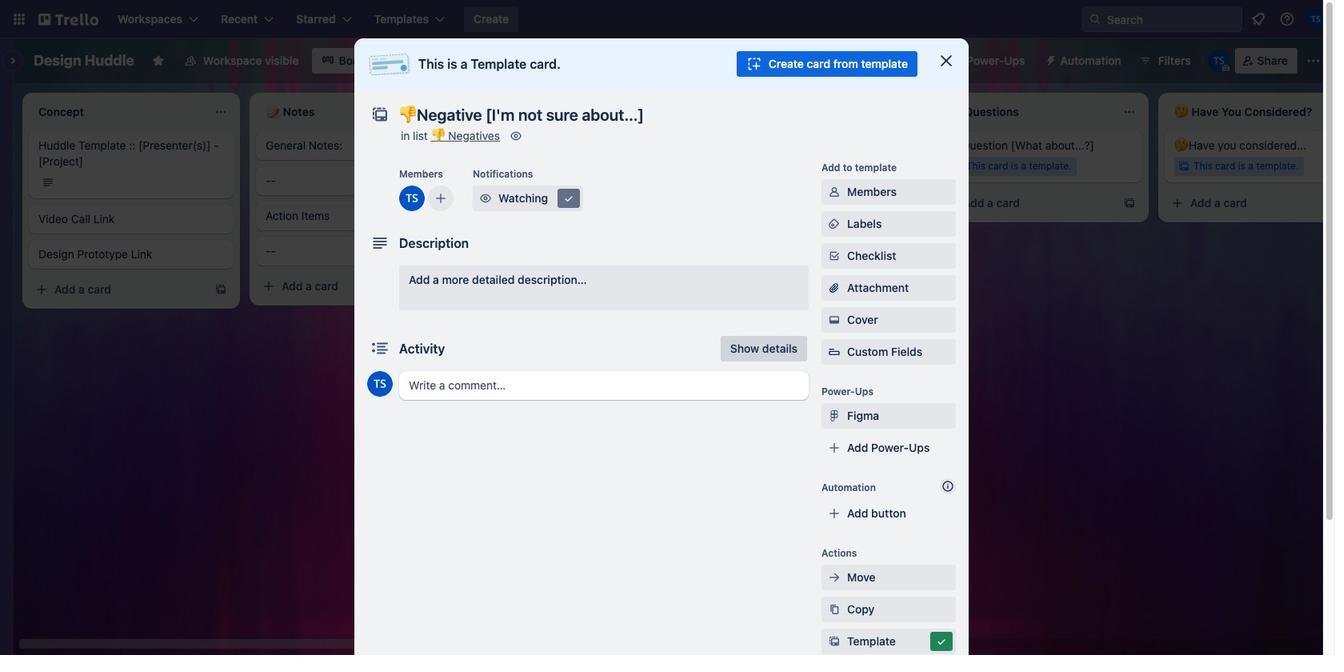 Task type: locate. For each thing, give the bounding box(es) containing it.
board
[[339, 54, 370, 67], [829, 54, 861, 67]]

0 horizontal spatial board
[[339, 54, 370, 67]]

watching button
[[473, 186, 583, 211]]

show details link
[[721, 336, 808, 362]]

custom fields
[[848, 345, 923, 359]]

template. down 🙋question [what about...?] link
[[1030, 160, 1072, 172]]

labels
[[848, 217, 882, 231]]

1 horizontal spatial huddle
[[85, 52, 134, 69]]

sm image inside checklist link
[[827, 248, 843, 264]]

add down add a more detailed description…
[[509, 315, 530, 329]]

1 horizontal spatial link
[[131, 247, 152, 261]]

add down 🙋question
[[964, 196, 985, 210]]

::
[[129, 138, 135, 152]]

design down video
[[38, 247, 74, 261]]

add a card button down action items link
[[256, 274, 435, 299]]

huddle left star or unstar board 'icon'
[[85, 52, 134, 69]]

0 vertical spatial --
[[266, 174, 276, 187]]

None text field
[[391, 101, 920, 130]]

-- link down action items link
[[266, 243, 451, 259]]

automation inside button
[[1061, 54, 1122, 67]]

0 vertical spatial automation
[[1061, 54, 1122, 67]]

1 horizontal spatial create from template… image
[[442, 280, 455, 293]]

create from template… image
[[896, 197, 909, 210], [669, 316, 682, 329]]

[what
[[1012, 138, 1043, 152]]

create inside 'button'
[[474, 12, 509, 26]]

0 vertical spatial create from template… image
[[896, 197, 909, 210]]

sm image inside members link
[[827, 184, 843, 200]]

1 vertical spatial automation
[[822, 482, 876, 494]]

add a card button for 🙋question [what about...?]'s create from template… icon
[[938, 190, 1117, 216]]

power-
[[967, 54, 1005, 67], [822, 386, 855, 398], [872, 441, 909, 455]]

visible
[[265, 54, 299, 67]]

template
[[862, 57, 908, 70], [856, 162, 897, 174]]

in
[[401, 129, 410, 142]]

add a card for add a card button for the left create from template… icon
[[54, 283, 111, 296]]

1 vertical spatial huddle
[[38, 138, 76, 152]]

members down add to template
[[848, 185, 897, 199]]

sm image down 'notifications' in the left of the page
[[478, 190, 494, 207]]

link right call at the top left of the page
[[93, 212, 115, 226]]

a down 🙋question
[[988, 196, 994, 210]]

-- for second -- link from the bottom of the page
[[266, 174, 276, 187]]

card.
[[530, 57, 561, 71]]

1 vertical spatial create
[[769, 57, 804, 70]]

1 vertical spatial link
[[131, 247, 152, 261]]

1 horizontal spatial power-ups
[[967, 54, 1026, 67]]

power-ups up figma
[[822, 386, 874, 398]]

is down 🙋question [what about...?] at the top
[[1012, 160, 1019, 172]]

sm image for labels
[[827, 216, 843, 232]]

template left ::
[[79, 138, 126, 152]]

1 horizontal spatial ups
[[909, 441, 930, 455]]

add a card down the description…
[[509, 315, 566, 329]]

template down create 'button'
[[471, 57, 527, 71]]

this card is a template.
[[740, 160, 845, 172], [967, 160, 1072, 172], [1194, 160, 1300, 172], [512, 279, 618, 291]]

1 horizontal spatial power-
[[872, 441, 909, 455]]

2 horizontal spatial create from template… image
[[1124, 197, 1137, 210]]

1 vertical spatial power-ups
[[822, 386, 874, 398]]

0 vertical spatial -- link
[[266, 173, 451, 189]]

2 -- from the top
[[266, 244, 276, 258]]

link for design prototype link
[[131, 247, 152, 261]]

1 horizontal spatial create from template… image
[[896, 197, 909, 210]]

design prototype link link
[[38, 247, 224, 263]]

0 horizontal spatial create from template… image
[[215, 283, 227, 296]]

template button
[[822, 629, 956, 655]]

1 horizontal spatial template
[[471, 57, 527, 71]]

2 horizontal spatial ups
[[1005, 54, 1026, 67]]

design inside "text box"
[[34, 52, 81, 69]]

members
[[399, 168, 443, 180], [848, 185, 897, 199]]

sm image down actions
[[827, 570, 843, 586]]

1 vertical spatial template
[[79, 138, 126, 152]]

tara schultz (taraschultz7) image
[[1307, 10, 1326, 29], [890, 157, 909, 176], [399, 186, 425, 211]]

🤔have you considered... link
[[1175, 138, 1336, 154]]

Board name text field
[[26, 48, 142, 74]]

is
[[448, 57, 458, 71], [784, 160, 792, 172], [1012, 160, 1019, 172], [1239, 160, 1246, 172], [557, 279, 564, 291]]

add inside button
[[848, 507, 869, 520]]

a down items
[[306, 279, 312, 293]]

board inside button
[[829, 54, 861, 67]]

-- link
[[266, 173, 451, 189], [266, 243, 451, 259]]

workspace
[[203, 54, 262, 67]]

2 vertical spatial template
[[848, 635, 896, 648]]

template
[[471, 57, 527, 71], [79, 138, 126, 152], [848, 635, 896, 648]]

🙋question [what about...?] link
[[948, 138, 1133, 154]]

move
[[848, 571, 876, 584]]

0 horizontal spatial link
[[93, 212, 115, 226]]

1 horizontal spatial members
[[848, 185, 897, 199]]

checklist link
[[822, 243, 956, 269]]

prototype
[[77, 247, 128, 261]]

sm image left 'copy'
[[827, 602, 843, 618]]

share
[[1258, 54, 1289, 67]]

members up add members to card icon
[[399, 168, 443, 180]]

2 vertical spatial tara schultz (taraschultz7) image
[[399, 186, 425, 211]]

automation down search icon
[[1061, 54, 1122, 67]]

a left more
[[433, 273, 439, 287]]

template down 'copy'
[[848, 635, 896, 648]]

sm image for watching
[[478, 190, 494, 207]]

add a card button down the description…
[[483, 310, 663, 335]]

-- up action on the top left of the page
[[266, 174, 276, 187]]

0 vertical spatial design
[[34, 52, 81, 69]]

details
[[763, 342, 798, 355]]

link down video call link link
[[131, 247, 152, 261]]

Search field
[[1102, 7, 1242, 31]]

ups up figma
[[855, 386, 874, 398]]

0 vertical spatial ups
[[1005, 54, 1026, 67]]

create left board iq - sign in icon
[[769, 57, 804, 70]]

huddle inside design huddle "text box"
[[85, 52, 134, 69]]

back to home image
[[38, 6, 98, 32]]

tara schultz (taraschultz7) image right open information menu icon
[[1307, 10, 1326, 29]]

0 vertical spatial tara schultz (taraschultz7) image
[[1307, 10, 1326, 29]]

card down 🤔have you considered...
[[1224, 196, 1248, 210]]

👍positive
[[493, 258, 548, 271]]

template up members link
[[856, 162, 897, 174]]

this card is a template. for 🤔have you considered...
[[1194, 160, 1300, 172]]

ups inside power-ups button
[[1005, 54, 1026, 67]]

sm image inside copy link
[[827, 602, 843, 618]]

1 vertical spatial power-
[[822, 386, 855, 398]]

add left button
[[848, 507, 869, 520]]

power- up figma
[[822, 386, 855, 398]]

create button
[[464, 6, 519, 32]]

0 vertical spatial power-
[[967, 54, 1005, 67]]

filters
[[1159, 54, 1192, 67]]

this card is a template. for 🙋question [what about...?]
[[967, 160, 1072, 172]]

add power-ups
[[848, 441, 930, 455]]

card down [i
[[534, 279, 554, 291]]

show details
[[731, 342, 798, 355]]

create from template… image
[[1124, 197, 1137, 210], [442, 280, 455, 293], [215, 283, 227, 296]]

add a card for add a card button underneath 🤔have you considered... "link"
[[1191, 196, 1248, 210]]

create from template… image for general notes:
[[442, 280, 455, 293]]

a
[[461, 57, 468, 71], [794, 160, 800, 172], [1022, 160, 1027, 172], [1249, 160, 1254, 172], [988, 196, 994, 210], [1215, 196, 1221, 210], [433, 273, 439, 287], [306, 279, 312, 293], [567, 279, 572, 291], [79, 283, 85, 296], [533, 315, 539, 329]]

create for create card from template
[[769, 57, 804, 70]]

add a card button down the design prototype link link
[[29, 277, 208, 303]]

-- for second -- link from the top of the page
[[266, 244, 276, 258]]

-- link down general notes: link
[[266, 173, 451, 189]]

template left in
[[862, 57, 908, 70]]

create from template… image up labels link
[[896, 197, 909, 210]]

add a card button down [what at top
[[938, 190, 1117, 216]]

2 horizontal spatial template
[[848, 635, 896, 648]]

sm image inside move link
[[827, 570, 843, 586]]

huddle up [project]
[[38, 138, 76, 152]]

1 horizontal spatial automation
[[1061, 54, 1122, 67]]

template.
[[802, 160, 845, 172], [1030, 160, 1072, 172], [1257, 160, 1300, 172], [575, 279, 618, 291]]

1 vertical spatial --
[[266, 244, 276, 258]]

create card from template button
[[737, 51, 918, 77]]

add left to
[[822, 162, 841, 174]]

add a card down items
[[282, 279, 339, 293]]

ups up add button button
[[909, 441, 930, 455]]

👎
[[431, 129, 446, 142]]

create from template… image down add a more detailed description… link
[[669, 316, 682, 329]]

1 horizontal spatial tara schultz (taraschultz7) image
[[890, 157, 909, 176]]

sm image inside labels link
[[827, 216, 843, 232]]

power-ups right close dialog icon
[[967, 54, 1026, 67]]

board left customize views image
[[339, 54, 370, 67]]

0 horizontal spatial tara schultz (taraschultz7) image
[[367, 371, 393, 397]]

a inside add a more detailed description… link
[[433, 273, 439, 287]]

general notes:
[[266, 138, 343, 152]]

0 horizontal spatial power-
[[822, 386, 855, 398]]

a down design prototype link
[[79, 283, 85, 296]]

action items
[[266, 209, 330, 223]]

primary element
[[0, 0, 1336, 38]]

0 horizontal spatial template
[[79, 138, 126, 152]]

power- right close dialog icon
[[967, 54, 1005, 67]]

add a card down you
[[1191, 196, 1248, 210]]

0 notifications image
[[1249, 10, 1269, 29]]

watching
[[499, 191, 548, 205]]

sm image
[[1039, 48, 1061, 70], [508, 128, 524, 144], [827, 184, 843, 200], [561, 190, 577, 207], [827, 248, 843, 264], [827, 408, 843, 424], [827, 634, 843, 650], [934, 634, 950, 650]]

--
[[266, 174, 276, 187], [266, 244, 276, 258]]

card down prototype
[[88, 283, 111, 296]]

power- down figma
[[872, 441, 909, 455]]

0 horizontal spatial ups
[[855, 386, 874, 398]]

add a more detailed description…
[[409, 273, 587, 287]]

sm image inside watching button
[[561, 190, 577, 207]]

add a card down 🙋question
[[964, 196, 1021, 210]]

tara schultz (taraschultz7) image left add members to card icon
[[399, 186, 425, 211]]

template. for 🙋question [what about...?]
[[1030, 160, 1072, 172]]

0 horizontal spatial create from template… image
[[669, 316, 682, 329]]

template. down considered...
[[1257, 160, 1300, 172]]

card down 🙋question
[[989, 160, 1009, 172]]

activity
[[399, 342, 445, 356]]

1 horizontal spatial board
[[829, 54, 861, 67]]

sm image left cover at the right top of page
[[827, 312, 843, 328]]

create from template… image for 🙋question [what about...?]
[[1124, 197, 1137, 210]]

board for board
[[339, 54, 370, 67]]

1 -- link from the top
[[266, 173, 451, 189]]

sm image inside cover link
[[827, 312, 843, 328]]

this
[[419, 57, 444, 71], [740, 160, 759, 172], [967, 160, 986, 172], [1194, 160, 1213, 172], [512, 279, 531, 291]]

Write a comment text field
[[399, 371, 809, 400]]

huddle
[[85, 52, 134, 69], [38, 138, 76, 152]]

sm image inside watching button
[[478, 190, 494, 207]]

sm image
[[478, 190, 494, 207], [827, 216, 843, 232], [827, 312, 843, 328], [827, 570, 843, 586], [827, 602, 843, 618]]

👎 negatives link
[[431, 129, 500, 142]]

attachment button
[[822, 275, 956, 301]]

add a card button
[[938, 190, 1117, 216], [1165, 190, 1336, 216], [256, 274, 435, 299], [29, 277, 208, 303], [483, 310, 663, 335]]

a down 🙋question [what about...?] at the top
[[1022, 160, 1027, 172]]

0 vertical spatial tara schultz (taraschultz7) image
[[1208, 50, 1231, 72]]

create up this is a template card.
[[474, 12, 509, 26]]

1 -- from the top
[[266, 174, 276, 187]]

negatives
[[449, 129, 500, 142]]

notifications
[[473, 168, 533, 180]]

tara schultz (taraschultz7) image
[[1208, 50, 1231, 72], [367, 371, 393, 397]]

0 vertical spatial template
[[862, 57, 908, 70]]

1 vertical spatial design
[[38, 247, 74, 261]]

template. down 👍positive [i really liked...] link
[[575, 279, 618, 291]]

add to template
[[822, 162, 897, 174]]

2 vertical spatial power-
[[872, 441, 909, 455]]

create inside button
[[769, 57, 804, 70]]

is down 👍positive [i really liked...] on the top
[[557, 279, 564, 291]]

is down 🤔have you considered...
[[1239, 160, 1246, 172]]

automation
[[1061, 54, 1122, 67], [822, 482, 876, 494]]

a down you
[[1215, 196, 1221, 210]]

0 horizontal spatial huddle
[[38, 138, 76, 152]]

create card from template
[[769, 57, 908, 70]]

-- down action on the top left of the page
[[266, 244, 276, 258]]

you
[[1218, 138, 1237, 152]]

card left from
[[807, 57, 831, 70]]

1 vertical spatial template
[[856, 162, 897, 174]]

card down 🙋question [what about...?] at the top
[[997, 196, 1021, 210]]

1 horizontal spatial create
[[769, 57, 804, 70]]

board left iq on the top of the page
[[829, 54, 861, 67]]

2 board from the left
[[829, 54, 861, 67]]

automation up add button
[[822, 482, 876, 494]]

sm image left labels
[[827, 216, 843, 232]]

2 horizontal spatial power-
[[967, 54, 1005, 67]]

add a card down design prototype link
[[54, 283, 111, 296]]

0 horizontal spatial members
[[399, 168, 443, 180]]

add a card button for the left create from template… icon
[[29, 277, 208, 303]]

ups
[[1005, 54, 1026, 67], [855, 386, 874, 398], [909, 441, 930, 455]]

1 vertical spatial -- link
[[266, 243, 451, 259]]

create
[[474, 12, 509, 26], [769, 57, 804, 70]]

0 vertical spatial power-ups
[[967, 54, 1026, 67]]

items
[[302, 209, 330, 223]]

ups right close dialog icon
[[1005, 54, 1026, 67]]

0 horizontal spatial power-ups
[[822, 386, 874, 398]]

about...?]
[[1046, 138, 1095, 152]]

board iq - sign in
[[829, 54, 922, 67]]

0 horizontal spatial create
[[474, 12, 509, 26]]

link for video call link
[[93, 212, 115, 226]]

design down back to home image
[[34, 52, 81, 69]]

0 vertical spatial create
[[474, 12, 509, 26]]

figma
[[848, 409, 880, 423]]

search image
[[1089, 13, 1102, 26]]

template. up members link
[[802, 160, 845, 172]]

1 vertical spatial create from template… image
[[669, 316, 682, 329]]

add a card
[[964, 196, 1021, 210], [1191, 196, 1248, 210], [282, 279, 339, 293], [54, 283, 111, 296], [509, 315, 566, 329]]

card down items
[[315, 279, 339, 293]]

1 vertical spatial tara schultz (taraschultz7) image
[[890, 157, 909, 176]]

power-ups inside power-ups button
[[967, 54, 1026, 67]]

0 vertical spatial members
[[399, 168, 443, 180]]

iq
[[863, 54, 875, 67]]

tara schultz (taraschultz7) image up members link
[[890, 157, 909, 176]]

general
[[266, 138, 306, 152]]

card down you
[[1216, 160, 1236, 172]]

0 vertical spatial huddle
[[85, 52, 134, 69]]

0 vertical spatial link
[[93, 212, 115, 226]]

add members to card image
[[435, 190, 447, 207]]

2 vertical spatial ups
[[909, 441, 930, 455]]

add a card for add a card button under the description…
[[509, 315, 566, 329]]

1 board from the left
[[339, 54, 370, 67]]



Task type: describe. For each thing, give the bounding box(es) containing it.
1 vertical spatial members
[[848, 185, 897, 199]]

this for 👍positive [i really liked...]
[[512, 279, 531, 291]]

template. for 🤔have you considered...
[[1257, 160, 1300, 172]]

🤔have you considered...
[[1175, 138, 1307, 152]]

cover
[[848, 313, 879, 327]]

template. for 👍positive [i really liked...]
[[575, 279, 618, 291]]

add button
[[848, 507, 907, 520]]

workspace visible button
[[174, 48, 309, 74]]

1 vertical spatial ups
[[855, 386, 874, 398]]

share button
[[1236, 48, 1298, 74]]

[project]
[[38, 154, 83, 168]]

action items link
[[266, 208, 451, 224]]

2 horizontal spatial tara schultz (taraschultz7) image
[[1307, 10, 1326, 29]]

is for 👍positive [i really liked...]
[[557, 279, 564, 291]]

add a card button for create from template… icon related to general notes:
[[256, 274, 435, 299]]

action
[[266, 209, 299, 223]]

call
[[71, 212, 90, 226]]

move link
[[822, 565, 956, 591]]

design for design huddle
[[34, 52, 81, 69]]

fields
[[892, 345, 923, 359]]

description
[[399, 236, 469, 251]]

add down action items
[[282, 279, 303, 293]]

👍positive [i really liked...]
[[493, 258, 630, 271]]

notes:
[[309, 138, 343, 152]]

actions
[[822, 547, 858, 559]]

add a card for 🙋question [what about...?]'s create from template… icon's add a card button
[[964, 196, 1021, 210]]

- inside huddle template :: [presenter(s)] - [project]
[[214, 138, 219, 152]]

cover link
[[822, 307, 956, 333]]

this for 🙋question [what about...?]
[[967, 160, 986, 172]]

👍positive [i really liked...] link
[[493, 257, 679, 273]]

really
[[561, 258, 589, 271]]

a down create 'button'
[[461, 57, 468, 71]]

huddle template :: [presenter(s)] - [project] link
[[38, 138, 224, 170]]

board for board iq - sign in
[[829, 54, 861, 67]]

sm image for move
[[827, 570, 843, 586]]

custom
[[848, 345, 889, 359]]

add power-ups link
[[822, 435, 956, 461]]

add down design prototype link
[[54, 283, 76, 296]]

create for create
[[474, 12, 509, 26]]

board link
[[312, 48, 380, 74]]

🙋question [what about...?]
[[948, 138, 1095, 152]]

general notes: link
[[266, 138, 451, 154]]

in list 👎 negatives
[[401, 129, 500, 142]]

a down 🤔have you considered... "link"
[[1249, 160, 1254, 172]]

open information menu image
[[1280, 11, 1296, 27]]

1 vertical spatial tara schultz (taraschultz7) image
[[367, 371, 393, 397]]

power- inside button
[[967, 54, 1005, 67]]

show
[[731, 342, 760, 355]]

add a card button down 🤔have you considered... "link"
[[1165, 190, 1336, 216]]

members link
[[822, 179, 956, 205]]

0 horizontal spatial automation
[[822, 482, 876, 494]]

board iq - sign in icon image
[[812, 55, 823, 66]]

is right customize views image
[[448, 57, 458, 71]]

sm image for copy
[[827, 602, 843, 618]]

1 horizontal spatial tara schultz (taraschultz7) image
[[1208, 50, 1231, 72]]

sign
[[886, 54, 910, 67]]

card left to
[[761, 160, 782, 172]]

huddle template :: [presenter(s)] - [project]
[[38, 138, 219, 168]]

design for design prototype link
[[38, 247, 74, 261]]

this is a template card.
[[419, 57, 561, 71]]

a down really
[[567, 279, 572, 291]]

filters button
[[1135, 48, 1196, 74]]

2 -- link from the top
[[266, 243, 451, 259]]

customize views image
[[388, 53, 404, 69]]

list
[[413, 129, 428, 142]]

card down the description…
[[542, 315, 566, 329]]

this for 🤔have you considered...
[[1194, 160, 1213, 172]]

is left to
[[784, 160, 792, 172]]

star or unstar board image
[[152, 54, 165, 67]]

copy
[[848, 603, 875, 616]]

description…
[[518, 273, 587, 287]]

copy link
[[822, 597, 956, 623]]

add down figma
[[848, 441, 869, 455]]

add left more
[[409, 273, 430, 287]]

template inside the create card from template button
[[862, 57, 908, 70]]

board iq - sign in button
[[802, 48, 932, 74]]

add button button
[[822, 501, 956, 527]]

workspace visible
[[203, 54, 299, 67]]

design prototype link
[[38, 247, 152, 261]]

sm image inside automation button
[[1039, 48, 1061, 70]]

in
[[913, 54, 922, 67]]

0 vertical spatial template
[[471, 57, 527, 71]]

0 horizontal spatial tara schultz (taraschultz7) image
[[399, 186, 425, 211]]

[i
[[551, 258, 558, 271]]

template inside button
[[848, 635, 896, 648]]

from
[[834, 57, 859, 70]]

considered...
[[1240, 138, 1307, 152]]

ups inside add power-ups link
[[909, 441, 930, 455]]

add down 🤔have at top right
[[1191, 196, 1212, 210]]

is for 🤔have you considered...
[[1239, 160, 1246, 172]]

attachment
[[848, 281, 909, 295]]

video call link link
[[38, 211, 224, 227]]

🙋question
[[948, 138, 1009, 152]]

to
[[843, 162, 853, 174]]

huddle inside huddle template :: [presenter(s)] - [project]
[[38, 138, 76, 152]]

🤔have
[[1175, 138, 1215, 152]]

a down the description…
[[533, 315, 539, 329]]

template inside huddle template :: [presenter(s)] - [project]
[[79, 138, 126, 152]]

this card is a template. for 👍positive [i really liked...]
[[512, 279, 618, 291]]

[presenter(s)]
[[138, 138, 211, 152]]

more
[[442, 273, 469, 287]]

custom fields button
[[822, 344, 956, 360]]

is for 🙋question [what about...?]
[[1012, 160, 1019, 172]]

checklist
[[848, 249, 897, 263]]

show menu image
[[1306, 53, 1322, 69]]

sm image for cover
[[827, 312, 843, 328]]

a left to
[[794, 160, 800, 172]]

power-ups button
[[935, 48, 1035, 74]]

design huddle
[[34, 52, 134, 69]]

liked...]
[[592, 258, 630, 271]]

add a card for add a card button related to create from template… icon related to general notes:
[[282, 279, 339, 293]]

- inside board iq - sign in button
[[878, 54, 883, 67]]

labels link
[[822, 211, 956, 237]]

video
[[38, 212, 68, 226]]

close dialog image
[[937, 51, 956, 70]]

button
[[872, 507, 907, 520]]

automation button
[[1039, 48, 1132, 74]]

detailed
[[472, 273, 515, 287]]

add a more detailed description… link
[[399, 266, 809, 311]]



Task type: vqa. For each thing, say whether or not it's contained in the screenshot.
Tara Schultz (taraschultz7) image
yes



